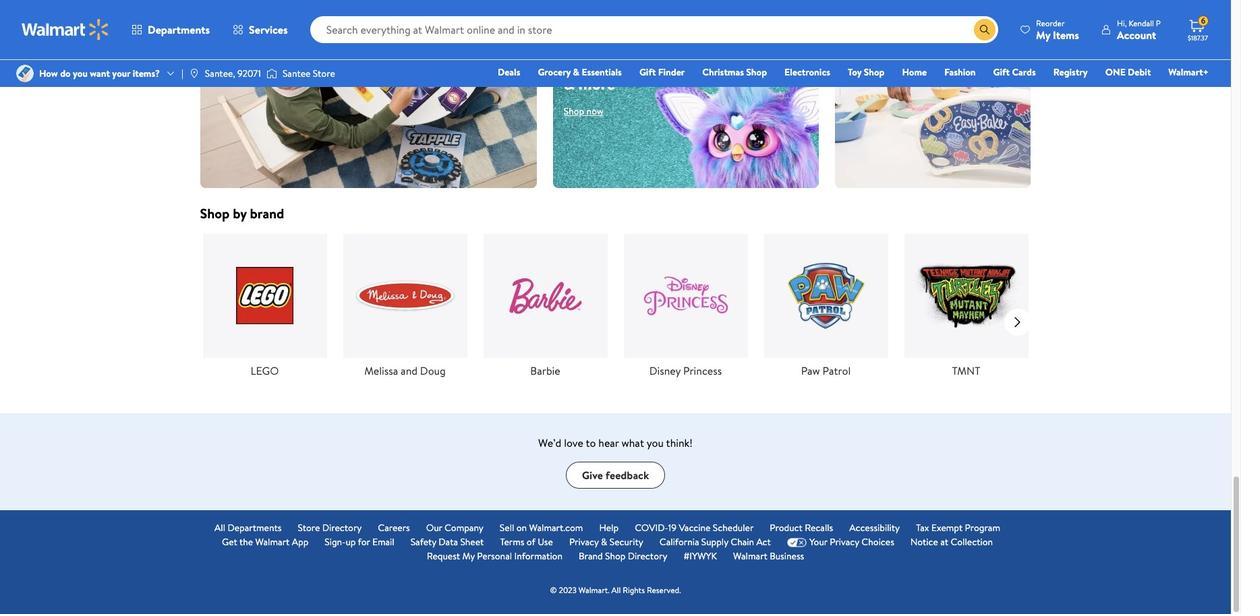 Task type: locate. For each thing, give the bounding box(es) containing it.
walmart right the
[[255, 536, 290, 549]]

&
[[573, 65, 579, 79], [564, 72, 575, 95], [601, 536, 607, 549]]

& for privacy
[[601, 536, 607, 549]]

gift for gift finder
[[639, 65, 656, 79]]

give
[[582, 468, 603, 483]]

walmart image
[[22, 19, 109, 40]]

all up get in the bottom left of the page
[[215, 521, 225, 535]]

careers link
[[378, 521, 410, 536]]

my inside reorder my items
[[1036, 27, 1050, 42]]

vaccine
[[679, 521, 711, 535]]

0 horizontal spatial gift
[[639, 65, 656, 79]]

privacy
[[569, 536, 599, 549], [830, 536, 859, 549]]

santee,
[[205, 67, 235, 80]]

you right do
[[73, 67, 88, 80]]

walmart down the chain
[[733, 550, 767, 563]]

your
[[809, 536, 828, 549]]

store directory
[[298, 521, 362, 535]]

shop for christmas shop
[[746, 65, 767, 79]]

gift inside gift finder "link"
[[639, 65, 656, 79]]

search icon image
[[979, 24, 990, 35]]

disney princess link
[[624, 223, 748, 395]]

1 privacy from the left
[[569, 536, 599, 549]]

1 vertical spatial store
[[298, 521, 320, 535]]

home
[[902, 65, 927, 79]]

store right santee
[[313, 67, 335, 80]]

walmart+ link
[[1162, 65, 1215, 80]]

toy shop
[[848, 65, 885, 79]]

tmnt link
[[904, 223, 1028, 395]]

departments up the
[[228, 521, 282, 535]]

category shop melissa and doug image
[[343, 234, 467, 358]]

gift for gift cards
[[993, 65, 1010, 79]]

shop for toy shop
[[864, 65, 885, 79]]

registry link
[[1047, 65, 1094, 80]]

all left rights on the right of the page
[[612, 585, 621, 596]]

1 vertical spatial my
[[462, 550, 475, 563]]

my left the items
[[1036, 27, 1050, 42]]

to
[[586, 436, 596, 451]]

 image
[[16, 65, 34, 82], [189, 68, 200, 79]]

0 horizontal spatial you
[[73, 67, 88, 80]]

store up 'app'
[[298, 521, 320, 535]]

deals
[[498, 65, 520, 79]]

privacy & security link
[[569, 536, 643, 550]]

notice at collection request my personal information
[[427, 536, 993, 563]]

shop down privacy & security
[[605, 550, 626, 563]]

directory down security at the bottom
[[628, 550, 667, 563]]

& right grocery
[[573, 65, 579, 79]]

tmnt
[[952, 364, 980, 378]]

request
[[427, 550, 460, 563]]

shop games and puzzles image
[[200, 0, 537, 188]]

email
[[372, 536, 394, 549]]

by
[[233, 204, 247, 223]]

chain
[[731, 536, 754, 549]]

0 vertical spatial my
[[1036, 27, 1050, 42]]

 image left how
[[16, 65, 34, 82]]

departments up |
[[148, 22, 210, 37]]

1 horizontal spatial  image
[[189, 68, 200, 79]]

directory up sign-
[[322, 521, 362, 535]]

1 horizontal spatial all
[[612, 585, 621, 596]]

category shop disney princess image
[[624, 234, 748, 358]]

debit
[[1128, 65, 1151, 79]]

1 vertical spatial departments
[[228, 521, 282, 535]]

give feedback
[[582, 468, 649, 483]]

walmart
[[255, 536, 290, 549], [733, 550, 767, 563]]

1 horizontal spatial directory
[[628, 550, 667, 563]]

christmas shop link
[[696, 65, 773, 80]]

safety
[[411, 536, 436, 549]]

for
[[358, 536, 370, 549]]

all departments
[[215, 521, 282, 535]]

gift inside gift cards link
[[993, 65, 1010, 79]]

6 $187.37
[[1188, 15, 1208, 42]]

services
[[249, 22, 288, 37]]

1 horizontal spatial my
[[1036, 27, 1050, 42]]

reorder my items
[[1036, 17, 1079, 42]]

shop creative play image
[[835, 0, 1031, 188]]

0 horizontal spatial privacy
[[569, 536, 599, 549]]

covid-
[[635, 521, 668, 535]]

privacy up brand
[[569, 536, 599, 549]]

departments
[[148, 22, 210, 37], [228, 521, 282, 535]]

sheet
[[460, 536, 484, 549]]

gift left cards
[[993, 65, 1010, 79]]

brand shop directory
[[579, 550, 667, 563]]

all inside all departments link
[[215, 521, 225, 535]]

Search search field
[[310, 16, 998, 43]]

christmas
[[702, 65, 744, 79]]

0 horizontal spatial departments
[[148, 22, 210, 37]]

our company link
[[426, 521, 484, 536]]

0 horizontal spatial all
[[215, 521, 225, 535]]

1 horizontal spatial gift
[[993, 65, 1010, 79]]

notice at collection link
[[910, 536, 993, 550]]

shop right toy
[[864, 65, 885, 79]]

& down help
[[601, 536, 607, 549]]

grocery & essentials
[[538, 65, 622, 79]]

shop right christmas
[[746, 65, 767, 79]]

& left more
[[564, 72, 575, 95]]

privacy right your
[[830, 536, 859, 549]]

0 horizontal spatial my
[[462, 550, 475, 563]]

electronics link
[[778, 65, 836, 80]]

interactive toys & more
[[564, 49, 674, 95]]

category shop barbie image
[[483, 234, 607, 358]]

use
[[538, 536, 553, 549]]

 image
[[266, 67, 277, 80]]

recalls
[[805, 521, 833, 535]]

0 vertical spatial departments
[[148, 22, 210, 37]]

what
[[622, 436, 644, 451]]

1 horizontal spatial you
[[647, 436, 664, 451]]

sell
[[500, 521, 514, 535]]

gift cards
[[993, 65, 1036, 79]]

accessibility
[[849, 521, 900, 535]]

1 gift from the left
[[639, 65, 656, 79]]

security
[[610, 536, 643, 549]]

0 horizontal spatial walmart
[[255, 536, 290, 549]]

all
[[215, 521, 225, 535], [612, 585, 621, 596]]

0 horizontal spatial  image
[[16, 65, 34, 82]]

santee, 92071
[[205, 67, 261, 80]]

program
[[965, 521, 1000, 535]]

1 vertical spatial walmart
[[733, 550, 767, 563]]

0 horizontal spatial directory
[[322, 521, 362, 535]]

shop now link
[[564, 101, 614, 122]]

melissa
[[364, 364, 398, 378]]

gift left finder
[[639, 65, 656, 79]]

request my personal information link
[[427, 550, 563, 564]]

deals link
[[492, 65, 526, 80]]

0 vertical spatial you
[[73, 67, 88, 80]]

92071
[[237, 67, 261, 80]]

barbie link
[[483, 223, 607, 395]]

2 gift from the left
[[993, 65, 1010, 79]]

 image for how do you want your items?
[[16, 65, 34, 82]]

cards
[[1012, 65, 1036, 79]]

essentials
[[582, 65, 622, 79]]

melissa and doug link
[[343, 223, 467, 395]]

tax
[[916, 521, 929, 535]]

 image right |
[[189, 68, 200, 79]]

one debit
[[1105, 65, 1151, 79]]

santee
[[283, 67, 311, 80]]

toys
[[644, 49, 674, 72]]

california supply chain act link
[[660, 536, 771, 550]]

0 vertical spatial all
[[215, 521, 225, 535]]

shop now
[[564, 105, 604, 118]]

melissa and doug
[[364, 364, 446, 378]]

1 horizontal spatial walmart
[[733, 550, 767, 563]]

brand
[[579, 550, 603, 563]]

1 horizontal spatial privacy
[[830, 536, 859, 549]]

electronics
[[785, 65, 830, 79]]

you right what
[[647, 436, 664, 451]]

my down sheet
[[462, 550, 475, 563]]

category shop teenage mutant ninja turtles image
[[904, 234, 1028, 358]]

shop by brand
[[200, 204, 284, 223]]

0 vertical spatial walmart
[[255, 536, 290, 549]]



Task type: vqa. For each thing, say whether or not it's contained in the screenshot.
Refreshing
no



Task type: describe. For each thing, give the bounding box(es) containing it.
& inside the interactive toys & more
[[564, 72, 575, 95]]

0 vertical spatial store
[[313, 67, 335, 80]]

reorder
[[1036, 17, 1065, 29]]

covid-19 vaccine scheduler link
[[635, 521, 754, 536]]

privacy & security
[[569, 536, 643, 549]]

departments inside popup button
[[148, 22, 210, 37]]

sign-up for email
[[325, 536, 394, 549]]

shop for brand shop directory
[[605, 550, 626, 563]]

app
[[292, 536, 308, 549]]

sell on walmart.com link
[[500, 521, 583, 536]]

walmart.com
[[529, 521, 583, 535]]

princess
[[683, 364, 722, 378]]

of
[[527, 536, 535, 549]]

hi,
[[1117, 17, 1127, 29]]

your privacy choices
[[809, 536, 894, 549]]

scheduler
[[713, 521, 754, 535]]

gift finder
[[639, 65, 685, 79]]

at
[[940, 536, 948, 549]]

company
[[445, 521, 484, 535]]

2023
[[559, 585, 577, 596]]

now
[[587, 105, 604, 118]]

california
[[660, 536, 699, 549]]

kendall
[[1129, 17, 1154, 29]]

one debit link
[[1099, 65, 1157, 80]]

safety data sheet
[[411, 536, 484, 549]]

walmart inside tax exempt program get the walmart app
[[255, 536, 290, 549]]

lego link
[[203, 223, 327, 395]]

registry
[[1053, 65, 1088, 79]]

want
[[90, 67, 110, 80]]

sign-up for email link
[[325, 536, 394, 550]]

category shop paw patrol image
[[764, 234, 888, 358]]

notice
[[910, 536, 938, 549]]

love
[[564, 436, 583, 451]]

do
[[60, 67, 71, 80]]

grocery & essentials link
[[532, 65, 628, 80]]

category shop lego image
[[203, 234, 327, 358]]

shop left now
[[564, 105, 584, 118]]

your
[[112, 67, 130, 80]]

items
[[1053, 27, 1079, 42]]

christmas shop
[[702, 65, 767, 79]]

©
[[550, 585, 557, 596]]

disney princess
[[649, 364, 722, 378]]

how
[[39, 67, 58, 80]]

tax exempt program link
[[916, 521, 1000, 536]]

up
[[346, 536, 356, 549]]

0 vertical spatial directory
[[322, 521, 362, 535]]

choices
[[862, 536, 894, 549]]

information
[[514, 550, 563, 563]]

privacy choices icon image
[[787, 538, 807, 547]]

store directory link
[[298, 521, 362, 536]]

supply
[[701, 536, 728, 549]]

reserved.
[[647, 585, 681, 596]]

my inside notice at collection request my personal information
[[462, 550, 475, 563]]

gift cards link
[[987, 65, 1042, 80]]

1 vertical spatial all
[[612, 585, 621, 596]]

services button
[[221, 13, 299, 46]]

& for grocery
[[573, 65, 579, 79]]

finder
[[658, 65, 685, 79]]

shop left by
[[200, 204, 230, 223]]

doug
[[420, 364, 446, 378]]

terms of use link
[[500, 536, 553, 550]]

p
[[1156, 17, 1161, 29]]

patrol
[[823, 364, 851, 378]]

#iywyk link
[[684, 550, 717, 564]]

careers
[[378, 521, 410, 535]]

brand
[[250, 204, 284, 223]]

next slide of list image
[[1004, 309, 1031, 336]]

Walmart Site-Wide search field
[[310, 16, 998, 43]]

collection
[[951, 536, 993, 549]]

2 privacy from the left
[[830, 536, 859, 549]]

1 vertical spatial directory
[[628, 550, 667, 563]]

exempt
[[931, 521, 963, 535]]

lego
[[251, 364, 279, 378]]

our company
[[426, 521, 484, 535]]

shop interactive toys image
[[553, 39, 819, 188]]

1 vertical spatial you
[[647, 436, 664, 451]]

rights
[[623, 585, 645, 596]]

brand shop directory link
[[579, 550, 667, 564]]

give feedback button
[[566, 462, 665, 489]]

tax exempt program get the walmart app
[[222, 521, 1000, 549]]

 image for santee, 92071
[[189, 68, 200, 79]]

data
[[439, 536, 458, 549]]

help link
[[599, 521, 619, 536]]

terms
[[500, 536, 524, 549]]

6
[[1201, 15, 1206, 26]]

get the walmart app link
[[222, 536, 308, 550]]

more
[[579, 72, 615, 95]]

fashion
[[944, 65, 976, 79]]

on
[[517, 521, 527, 535]]

#iywyk
[[684, 550, 717, 563]]

items?
[[133, 67, 160, 80]]

product recalls
[[770, 521, 833, 535]]

1 horizontal spatial departments
[[228, 521, 282, 535]]



